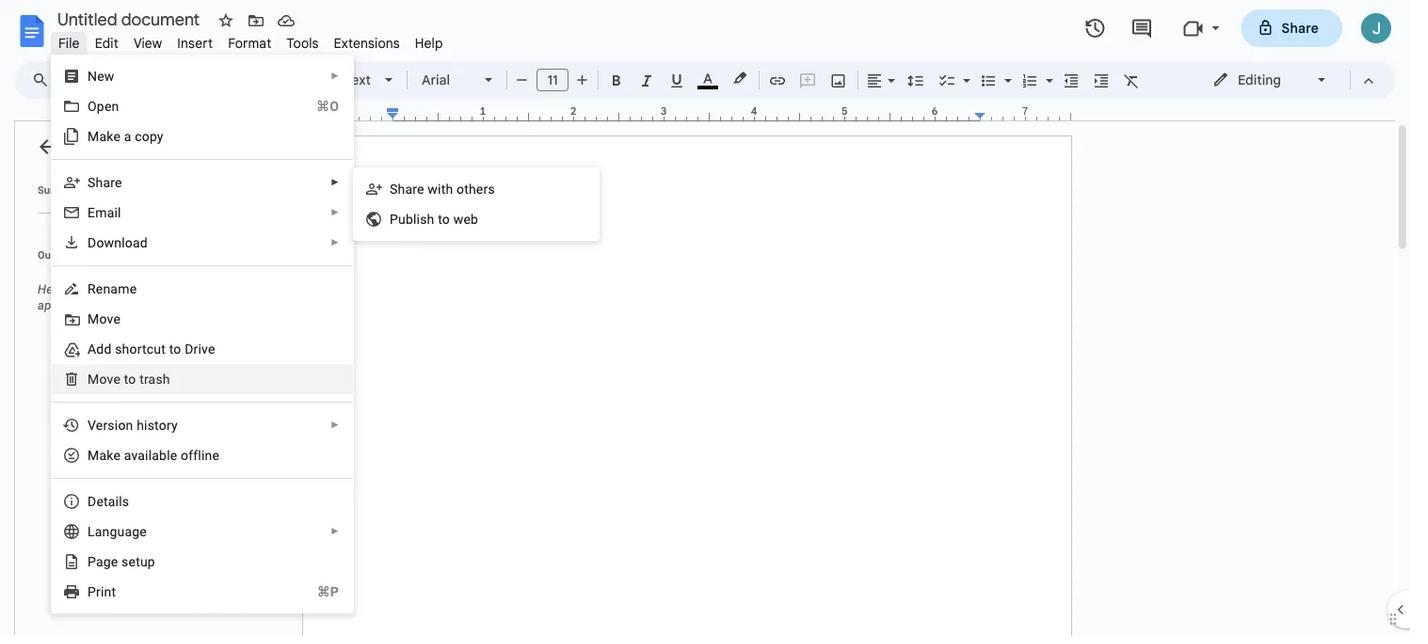 Task type: vqa. For each thing, say whether or not it's contained in the screenshot.


Task type: locate. For each thing, give the bounding box(es) containing it.
s
[[88, 175, 96, 190], [390, 181, 398, 197]]

view menu item
[[126, 32, 170, 54]]

w
[[454, 211, 464, 227]]

appear
[[38, 298, 76, 313]]

e right pa
[[111, 554, 118, 570]]

arial
[[422, 72, 450, 88]]

highlight color image
[[730, 67, 750, 89]]

Rename text field
[[51, 8, 211, 30]]

l
[[88, 524, 95, 540]]

email e element
[[88, 205, 127, 220]]

►
[[331, 71, 340, 81], [331, 177, 340, 188], [331, 207, 340, 218], [331, 237, 340, 248], [331, 420, 340, 431], [331, 526, 340, 537]]

make
[[88, 129, 121, 144]]

e right the ma
[[113, 448, 121, 463]]

► for anguage
[[331, 526, 340, 537]]

6 ► from the top
[[331, 526, 340, 537]]

hare
[[96, 175, 122, 190], [398, 181, 424, 197]]

1 horizontal spatial s
[[390, 181, 398, 197]]

1 horizontal spatial to
[[169, 341, 181, 357]]

insert image image
[[828, 67, 850, 93]]

pa
[[88, 554, 103, 570]]

menu bar inside menu bar banner
[[51, 24, 451, 56]]

eb
[[464, 211, 478, 227]]

setup
[[122, 554, 155, 570]]

application
[[0, 0, 1411, 637]]

menu bar
[[51, 24, 451, 56]]

3 ► from the top
[[331, 207, 340, 218]]

r
[[88, 281, 96, 297]]

make a c opy
[[88, 129, 164, 144]]

⌘o
[[316, 98, 339, 114]]

hare left with
[[398, 181, 424, 197]]

0 horizontal spatial s
[[88, 175, 96, 190]]

drive
[[185, 341, 215, 357]]

2 ► from the top
[[331, 177, 340, 188]]

s up e
[[88, 175, 96, 190]]

headings
[[38, 282, 90, 297]]

to
[[438, 211, 450, 227], [140, 282, 151, 297], [169, 341, 181, 357]]

Menus field
[[24, 67, 65, 93]]

4 ► from the top
[[331, 237, 340, 248]]

e mail
[[88, 205, 121, 220]]

insert menu item
[[170, 32, 220, 54]]

editing button
[[1200, 66, 1342, 94]]

headings you add to the document will appear here.
[[38, 282, 251, 313]]

s for hare with others
[[390, 181, 398, 197]]

e for k
[[113, 448, 121, 463]]

s up publish
[[390, 181, 398, 197]]

you
[[93, 282, 113, 297]]

2 horizontal spatial to
[[438, 211, 450, 227]]

extensions
[[334, 35, 400, 51]]

e for g
[[111, 554, 118, 570]]

page setup g element
[[88, 554, 161, 570]]

g
[[103, 554, 111, 570]]

share s element
[[88, 175, 128, 190]]

text color image
[[698, 67, 718, 89]]

o
[[128, 371, 136, 387]]

Font size field
[[537, 69, 576, 92]]

version h istory
[[88, 418, 178, 433]]

o pen
[[88, 98, 119, 114]]

menu
[[51, 55, 354, 614], [353, 168, 600, 241]]

the
[[154, 282, 171, 297]]

1 vertical spatial to
[[140, 282, 151, 297]]

details b element
[[88, 494, 135, 509]]

1 horizontal spatial hare
[[398, 181, 424, 197]]

istory
[[144, 418, 178, 433]]

tools
[[287, 35, 319, 51]]

download d element
[[88, 235, 153, 250]]

0 horizontal spatial hare
[[96, 175, 122, 190]]

file menu item
[[51, 32, 87, 54]]

tools menu item
[[279, 32, 326, 54]]

summary
[[38, 184, 83, 196]]

normal text
[[298, 72, 371, 88]]

l anguage
[[88, 524, 147, 540]]

main toolbar
[[56, 0, 1147, 390]]

c
[[135, 129, 142, 144]]

to left w
[[438, 211, 450, 227]]

left margin image
[[303, 106, 398, 121]]

0 horizontal spatial to
[[140, 282, 151, 297]]

move to trash t element
[[88, 371, 176, 387]]

to left the in the top left of the page
[[140, 282, 151, 297]]

ew
[[97, 68, 114, 84]]

opy
[[142, 129, 164, 144]]

1 vertical spatial e
[[111, 554, 118, 570]]

e
[[113, 448, 121, 463], [111, 554, 118, 570]]

ownload
[[96, 235, 148, 250]]

menu bar containing file
[[51, 24, 451, 56]]

d ownload
[[88, 235, 148, 250]]

extensions menu item
[[326, 32, 407, 54]]

will
[[233, 282, 251, 297]]

Star checkbox
[[213, 8, 239, 34]]

others
[[457, 181, 495, 197]]

styles list. normal text selected. option
[[298, 67, 374, 93]]

add
[[116, 282, 136, 297]]

ename
[[96, 281, 137, 297]]

mode and view toolbar
[[1199, 61, 1384, 99]]

1 ► from the top
[[331, 71, 340, 81]]

arial option
[[422, 67, 474, 93]]

⌘p
[[317, 584, 339, 600]]

0 vertical spatial e
[[113, 448, 121, 463]]

add
[[88, 341, 112, 357]]

language l element
[[88, 524, 152, 540]]

e
[[88, 205, 95, 220]]

format
[[228, 35, 272, 51]]

to left drive
[[169, 341, 181, 357]]

menu containing s
[[353, 168, 600, 241]]

hare up mail
[[96, 175, 122, 190]]



Task type: describe. For each thing, give the bounding box(es) containing it.
d
[[88, 235, 96, 250]]

o
[[88, 98, 97, 114]]

shortcut
[[115, 341, 166, 357]]

n ew
[[88, 68, 114, 84]]

ma
[[88, 448, 107, 463]]

p
[[88, 584, 96, 600]]

► for ownload
[[331, 237, 340, 248]]

p rint
[[88, 584, 116, 600]]

ma k e available offline
[[88, 448, 219, 463]]

publish to web w element
[[390, 211, 484, 227]]

a
[[124, 129, 131, 144]]

file
[[58, 35, 80, 51]]

pen
[[97, 98, 119, 114]]

help menu item
[[407, 32, 451, 54]]

offline
[[181, 448, 219, 463]]

here.
[[79, 298, 106, 313]]

open o element
[[88, 98, 125, 114]]

application containing share
[[0, 0, 1411, 637]]

⌘p element
[[294, 583, 339, 602]]

s hare with others
[[390, 181, 495, 197]]

t
[[124, 371, 128, 387]]

new n element
[[88, 68, 120, 84]]

format menu item
[[220, 32, 279, 54]]

outline heading
[[15, 248, 271, 274]]

s hare
[[88, 175, 122, 190]]

outline
[[38, 249, 71, 261]]

share with others s element
[[390, 181, 501, 197]]

add shortcut to drive , element
[[88, 341, 221, 357]]

add shortcut to drive
[[88, 341, 215, 357]]

menu bar banner
[[0, 0, 1411, 637]]

h
[[137, 418, 144, 433]]

details
[[88, 494, 129, 509]]

r ename
[[88, 281, 137, 297]]

pa g e setup
[[88, 554, 155, 570]]

trash
[[140, 371, 170, 387]]

n
[[88, 68, 97, 84]]

version
[[88, 418, 133, 433]]

hare for hare
[[96, 175, 122, 190]]

document outline element
[[15, 121, 271, 637]]

move
[[88, 371, 121, 387]]

editing
[[1238, 72, 1281, 88]]

text
[[347, 72, 371, 88]]

2 vertical spatial to
[[169, 341, 181, 357]]

make a copy c element
[[88, 129, 169, 144]]

insert
[[177, 35, 213, 51]]

document
[[174, 282, 230, 297]]

► for mail
[[331, 207, 340, 218]]

rint
[[96, 584, 116, 600]]

publish to w eb
[[390, 211, 478, 227]]

move m element
[[88, 311, 126, 327]]

publish
[[390, 211, 435, 227]]

menu containing n
[[51, 55, 354, 614]]

available
[[124, 448, 177, 463]]

move t o trash
[[88, 371, 170, 387]]

help
[[415, 35, 443, 51]]

edit menu item
[[87, 32, 126, 54]]

mail
[[95, 205, 121, 220]]

make available offline k element
[[88, 448, 225, 463]]

line & paragraph spacing image
[[905, 67, 927, 93]]

0 vertical spatial to
[[438, 211, 450, 227]]

with
[[428, 181, 453, 197]]

share
[[1282, 20, 1319, 36]]

view
[[134, 35, 162, 51]]

version history h element
[[88, 418, 183, 433]]

Font size text field
[[538, 69, 568, 91]]

share button
[[1242, 9, 1343, 47]]

print p element
[[88, 584, 122, 600]]

m
[[88, 311, 99, 327]]

align & indent image
[[864, 67, 886, 93]]

summary heading
[[38, 183, 83, 198]]

s for hare
[[88, 175, 96, 190]]

to inside headings you add to the document will appear here.
[[140, 282, 151, 297]]

edit
[[95, 35, 119, 51]]

► for ew
[[331, 71, 340, 81]]

k
[[107, 448, 113, 463]]

► for hare
[[331, 177, 340, 188]]

⌘o element
[[294, 97, 339, 116]]

5 ► from the top
[[331, 420, 340, 431]]

normal
[[298, 72, 343, 88]]

hare for hare with others
[[398, 181, 424, 197]]

anguage
[[95, 524, 147, 540]]

rename r element
[[88, 281, 142, 297]]

m ove
[[88, 311, 121, 327]]

right margin image
[[976, 106, 1071, 121]]

ove
[[99, 311, 121, 327]]



